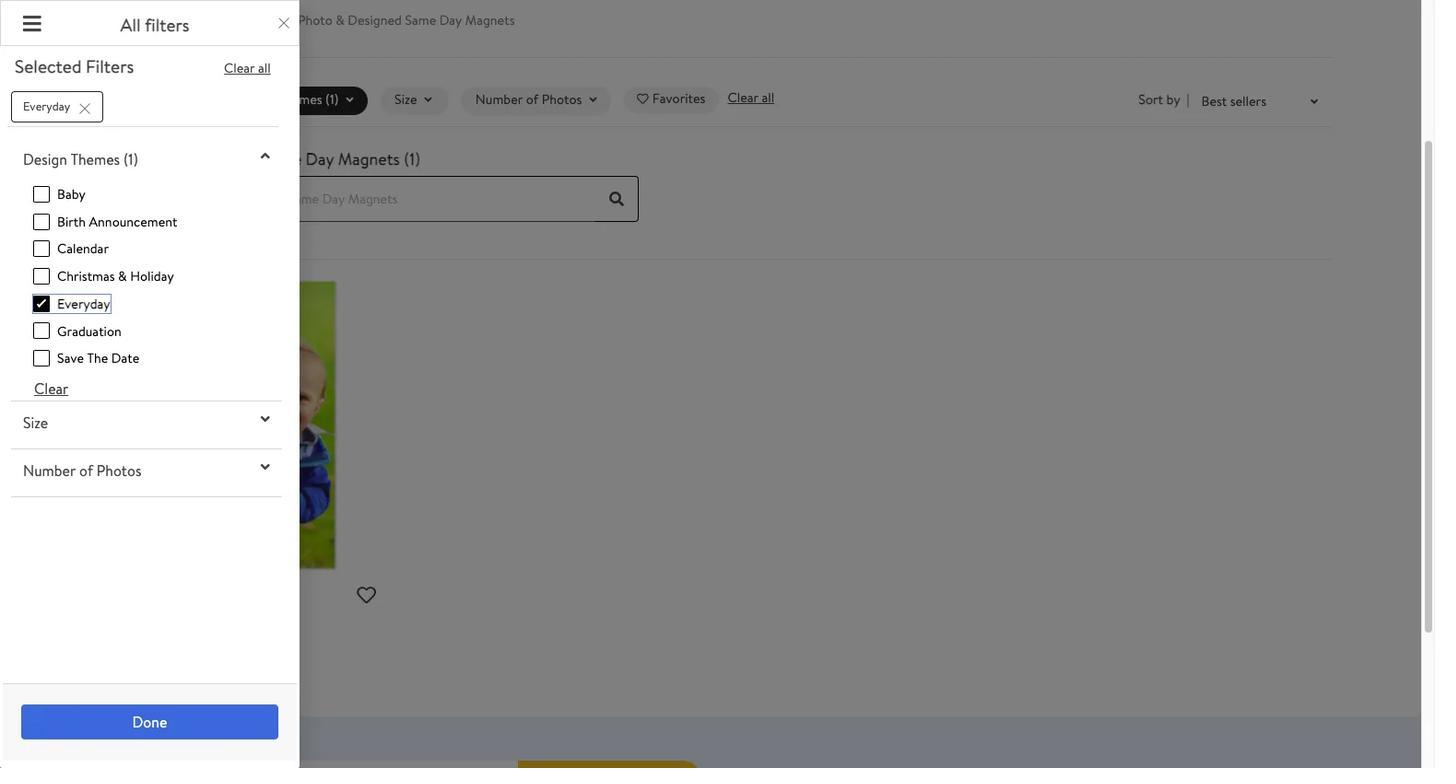 Task type: vqa. For each thing, say whether or not it's contained in the screenshot.
second my from right
no



Task type: locate. For each thing, give the bounding box(es) containing it.
0 vertical spatial magnets
[[465, 11, 515, 29]]

designed for full photo & designed same day magnets (1)
[[191, 147, 259, 170]]

graduation link
[[33, 322, 121, 341]]

photos
[[542, 91, 582, 109], [97, 461, 141, 481]]

size down full photo & designed same day magnets
[[394, 91, 417, 109]]

everyday
[[23, 98, 70, 114], [57, 295, 110, 313]]

best sellers
[[1201, 92, 1266, 110]]

1 horizontal spatial day
[[439, 11, 462, 29]]

& up announcement
[[176, 147, 187, 170]]

birth
[[57, 213, 86, 231]]

0 vertical spatial same
[[405, 11, 436, 29]]

0 horizontal spatial number of photos
[[23, 461, 141, 481]]

0 vertical spatial clear all link
[[224, 59, 271, 77]]

0 horizontal spatial size
[[23, 413, 48, 433]]

1 vertical spatial everyday
[[57, 295, 110, 313]]

1 vertical spatial magnets
[[338, 147, 400, 170]]

1 horizontal spatial angle down image
[[346, 95, 353, 107]]

sellers
[[1230, 92, 1266, 110]]

same
[[405, 11, 436, 29], [263, 147, 302, 170]]

sort-select element
[[1139, 91, 1189, 111]]

1 horizontal spatial full
[[274, 11, 295, 29]]

photo up announcement
[[129, 147, 172, 170]]

1 vertical spatial day
[[306, 147, 334, 170]]

all filters
[[121, 13, 189, 37]]

2 horizontal spatial angle down image
[[589, 95, 597, 107]]

1 horizontal spatial themes
[[278, 91, 322, 109]]

1 horizontal spatial photo
[[298, 11, 333, 29]]

0 vertical spatial number
[[475, 91, 523, 109]]

0 horizontal spatial size button
[[11, 405, 282, 441]]

clear all
[[224, 59, 271, 77], [728, 88, 774, 107]]

best sellers button
[[1189, 83, 1330, 118]]

0 horizontal spatial photo
[[129, 147, 172, 170]]

day
[[439, 11, 462, 29], [306, 147, 334, 170]]

1 horizontal spatial photos
[[542, 91, 582, 109]]

2 vertical spatial clear
[[34, 379, 68, 399]]

0 vertical spatial photo
[[298, 11, 333, 29]]

photo for full photo & designed same day magnets
[[298, 11, 333, 29]]

0 vertical spatial clear all
[[224, 59, 271, 77]]

themes up the full photo & designed same day magnets (1) at the left top of the page
[[278, 91, 322, 109]]

same for full photo & designed same day magnets (1)
[[263, 147, 302, 170]]

magnets
[[465, 11, 515, 29], [338, 147, 400, 170]]

1 vertical spatial themes
[[71, 149, 120, 169]]

themes up baby
[[71, 149, 120, 169]]

all right favorites
[[762, 88, 774, 107]]

1 vertical spatial size
[[23, 413, 48, 433]]

angle up image
[[261, 148, 270, 163]]

1 vertical spatial of
[[79, 461, 93, 481]]

1 horizontal spatial clear
[[224, 59, 255, 77]]

&
[[145, 11, 153, 29], [336, 11, 345, 29], [176, 147, 187, 170], [118, 267, 127, 286]]

0 vertical spatial day
[[439, 11, 462, 29]]

(1)
[[325, 91, 339, 109], [404, 147, 420, 170], [123, 149, 138, 169]]

full up themes (1)
[[274, 11, 295, 29]]

clear
[[224, 59, 255, 77], [728, 88, 759, 107], [34, 379, 68, 399]]

angle down image for themes
[[346, 95, 353, 107]]

number of photos
[[475, 91, 582, 109], [23, 461, 141, 481]]

1 vertical spatial clear all
[[728, 88, 774, 107]]

1 vertical spatial photos
[[97, 461, 141, 481]]

1 vertical spatial full
[[99, 147, 125, 170]]

themes
[[278, 91, 322, 109], [71, 149, 120, 169]]

1 horizontal spatial of
[[526, 91, 538, 109]]

1 horizontal spatial designed
[[348, 11, 402, 29]]

angle down image for number
[[261, 460, 270, 475]]

0 horizontal spatial day
[[306, 147, 334, 170]]

home & gifts
[[106, 11, 185, 29]]

0 horizontal spatial full
[[99, 147, 125, 170]]

size button down date
[[11, 405, 282, 441]]

0 horizontal spatial designed
[[191, 147, 259, 170]]

size button down full photo & designed same day magnets
[[380, 86, 449, 115]]

date
[[111, 350, 139, 368]]

calendar link
[[33, 240, 109, 258]]

number
[[475, 91, 523, 109], [23, 461, 76, 481]]

1 vertical spatial number of photos
[[23, 461, 141, 481]]

0 horizontal spatial angle down image
[[261, 412, 270, 427]]

everyday inside button
[[23, 98, 70, 114]]

themes (1)
[[278, 91, 339, 109]]

clear all link right favorites
[[728, 88, 774, 108]]

1 horizontal spatial same
[[405, 11, 436, 29]]

2 horizontal spatial clear
[[728, 88, 759, 107]]

1 vertical spatial number
[[23, 461, 76, 481]]

clear button
[[33, 377, 69, 401]]

heart image
[[637, 94, 649, 106]]

of
[[526, 91, 538, 109], [79, 461, 93, 481]]

designed
[[348, 11, 402, 29], [191, 147, 259, 170]]

0 vertical spatial all
[[258, 59, 271, 77]]

0 vertical spatial number of photos
[[475, 91, 582, 109]]

clear all up angle up icon
[[224, 59, 271, 77]]

everyday down selected
[[23, 98, 70, 114]]

1 vertical spatial photo
[[129, 147, 172, 170]]

0 horizontal spatial same
[[263, 147, 302, 170]]

0 horizontal spatial themes
[[71, 149, 120, 169]]

all for left the clear all link
[[258, 59, 271, 77]]

all
[[258, 59, 271, 77], [762, 88, 774, 107]]

0 vertical spatial size
[[394, 91, 417, 109]]

size down the clear button
[[23, 413, 48, 433]]

clear all link up angle up icon
[[224, 59, 271, 77]]

baby link
[[33, 185, 86, 204]]

0 horizontal spatial all
[[258, 59, 271, 77]]

photo up themes (1)
[[298, 11, 333, 29]]

size button
[[380, 86, 449, 115], [11, 405, 282, 441]]

angle down image for size
[[424, 95, 432, 107]]

everyday inside baby birth announcement calendar christmas & holiday everyday graduation save the date
[[57, 295, 110, 313]]

angle down image inside size button
[[424, 95, 432, 107]]

1 vertical spatial all
[[762, 88, 774, 107]]

sort by |
[[1139, 91, 1189, 109]]

1 horizontal spatial clear all
[[728, 88, 774, 107]]

selected
[[15, 54, 82, 78]]

angle down image
[[346, 95, 353, 107], [589, 95, 597, 107], [261, 412, 270, 427]]

all up angle up icon
[[258, 59, 271, 77]]

everyday down the christmas
[[57, 295, 110, 313]]

1 horizontal spatial magnets
[[465, 11, 515, 29]]

0 vertical spatial full
[[274, 11, 295, 29]]

2 horizontal spatial angle down image
[[1311, 97, 1318, 108]]

filters
[[145, 13, 189, 37]]

0 vertical spatial size button
[[380, 86, 449, 115]]

size
[[394, 91, 417, 109], [23, 413, 48, 433]]

1 horizontal spatial all
[[762, 88, 774, 107]]

1 horizontal spatial angle down image
[[424, 95, 432, 107]]

angle down image inside best sellers button
[[1311, 97, 1318, 108]]

0 vertical spatial everyday
[[23, 98, 70, 114]]

save
[[57, 350, 84, 368]]

0 horizontal spatial of
[[79, 461, 93, 481]]

baby birth announcement calendar christmas & holiday everyday graduation save the date
[[57, 185, 177, 368]]

angle down image for best sellers
[[1311, 97, 1318, 108]]

gifts
[[157, 11, 185, 29]]

bars image
[[23, 14, 41, 34]]

full
[[274, 11, 295, 29], [99, 147, 125, 170]]

angle down image
[[424, 95, 432, 107], [1311, 97, 1318, 108], [261, 460, 270, 475]]

1 vertical spatial designed
[[191, 147, 259, 170]]

& left holiday
[[118, 267, 127, 286]]

clear all link
[[224, 59, 271, 77], [728, 88, 774, 108]]

1 horizontal spatial size
[[394, 91, 417, 109]]

0 horizontal spatial magnets
[[338, 147, 400, 170]]

photo for full photo & designed same day magnets (1)
[[129, 147, 172, 170]]

1 vertical spatial same
[[263, 147, 302, 170]]

angle down image for size
[[261, 412, 270, 427]]

photo
[[298, 11, 333, 29], [129, 147, 172, 170]]

1 horizontal spatial clear all link
[[728, 88, 774, 108]]

everyday link
[[33, 295, 110, 313]]

full down close image
[[99, 147, 125, 170]]

& up themes (1)
[[336, 11, 345, 29]]

everyday button
[[11, 91, 103, 122]]

full photo & designed same day magnets
[[274, 11, 515, 29]]

magnets for full photo & designed same day magnets (1)
[[338, 147, 400, 170]]

0 horizontal spatial angle down image
[[261, 460, 270, 475]]

0 horizontal spatial clear
[[34, 379, 68, 399]]

0 vertical spatial designed
[[348, 11, 402, 29]]

0 horizontal spatial clear all link
[[224, 59, 271, 77]]

clear all right favorites
[[728, 88, 774, 107]]



Task type: describe. For each thing, give the bounding box(es) containing it.
by
[[1166, 91, 1180, 109]]

1 vertical spatial clear all link
[[728, 88, 774, 108]]

sort
[[1139, 91, 1163, 109]]

0 horizontal spatial clear all
[[224, 59, 271, 77]]

done button
[[21, 705, 278, 740]]

1 horizontal spatial number
[[475, 91, 523, 109]]

1 vertical spatial size button
[[11, 405, 282, 441]]

day for full photo & designed same day magnets (1)
[[306, 147, 334, 170]]

design themes (1)
[[23, 149, 138, 169]]

best
[[1201, 92, 1227, 110]]

christmas
[[57, 267, 115, 286]]

|
[[1187, 91, 1189, 109]]

all
[[121, 13, 141, 37]]

holiday
[[130, 267, 174, 286]]

done
[[132, 713, 167, 733]]

close image
[[70, 101, 100, 116]]

announcement
[[89, 213, 177, 231]]

same for full photo & designed same day magnets
[[405, 11, 436, 29]]

design
[[23, 149, 67, 169]]

0 horizontal spatial number
[[23, 461, 76, 481]]

0 horizontal spatial (1)
[[123, 149, 138, 169]]

& inside baby birth announcement calendar christmas & holiday everyday graduation save the date
[[118, 267, 127, 286]]

graduation
[[57, 322, 121, 341]]

full for full photo & designed same day magnets
[[274, 11, 295, 29]]

calendar
[[57, 240, 109, 258]]

full photo & designed same day magnets (1)
[[99, 147, 420, 170]]

baby
[[57, 185, 86, 204]]

full for full photo & designed same day magnets (1)
[[99, 147, 125, 170]]

& right the all
[[145, 11, 153, 29]]

rollback
[[107, 274, 148, 290]]

0 vertical spatial of
[[526, 91, 538, 109]]

clear inside button
[[34, 379, 68, 399]]

selected filters
[[15, 54, 134, 78]]

clear menu
[[11, 185, 282, 401]]

1 horizontal spatial (1)
[[325, 91, 339, 109]]

0 vertical spatial themes
[[278, 91, 322, 109]]

home & gifts link
[[106, 11, 185, 29]]

the
[[87, 350, 108, 368]]

designed for full photo & designed same day magnets
[[348, 11, 402, 29]]

angle down image for number
[[589, 95, 597, 107]]

1 vertical spatial clear
[[728, 88, 759, 107]]

1 horizontal spatial number of photos
[[475, 91, 582, 109]]

home
[[106, 11, 141, 29]]

0 horizontal spatial photos
[[97, 461, 141, 481]]

magnets for full photo & designed same day magnets
[[465, 11, 515, 29]]

Search Full Photo & Designed Same Day Magnets search field
[[99, 176, 595, 222]]

filters
[[86, 54, 134, 78]]

all for the clear all link to the bottom
[[762, 88, 774, 107]]

1 horizontal spatial size button
[[380, 86, 449, 115]]

0 vertical spatial photos
[[542, 91, 582, 109]]

rollback link
[[91, 272, 387, 655]]

day for full photo & designed same day magnets
[[439, 11, 462, 29]]

0 vertical spatial clear
[[224, 59, 255, 77]]

2 horizontal spatial (1)
[[404, 147, 420, 170]]

favorites
[[652, 90, 705, 108]]

favorite this design image
[[357, 587, 376, 607]]



